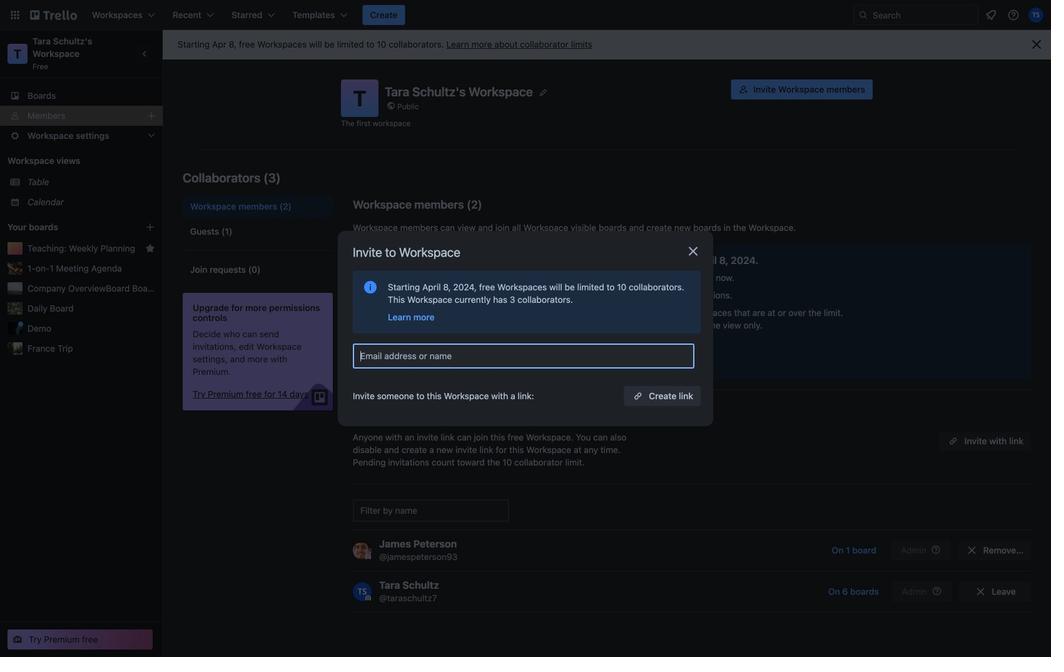 Task type: vqa. For each thing, say whether or not it's contained in the screenshot.
"Starred Icon"
yes



Task type: locate. For each thing, give the bounding box(es) containing it.
open information menu image
[[1008, 9, 1020, 21]]

workspace navigation collapse icon image
[[136, 45, 154, 63]]

james peterson (jamespeterson93) image
[[353, 541, 372, 560]]

starred icon image
[[145, 243, 155, 253]]

Filter by name text field
[[353, 499, 509, 522]]

your boards with 6 items element
[[8, 220, 126, 235]]

Search field
[[869, 6, 978, 24]]



Task type: describe. For each thing, give the bounding box(es) containing it.
close image
[[686, 244, 701, 259]]

Email address or name text field
[[361, 347, 692, 365]]

tara schultz (taraschultz7) image
[[353, 582, 372, 601]]

search image
[[859, 10, 869, 20]]

add board image
[[145, 222, 155, 232]]

tara schultz (taraschultz7) image
[[1029, 8, 1044, 23]]

primary element
[[0, 0, 1051, 30]]

0 notifications image
[[984, 8, 999, 23]]



